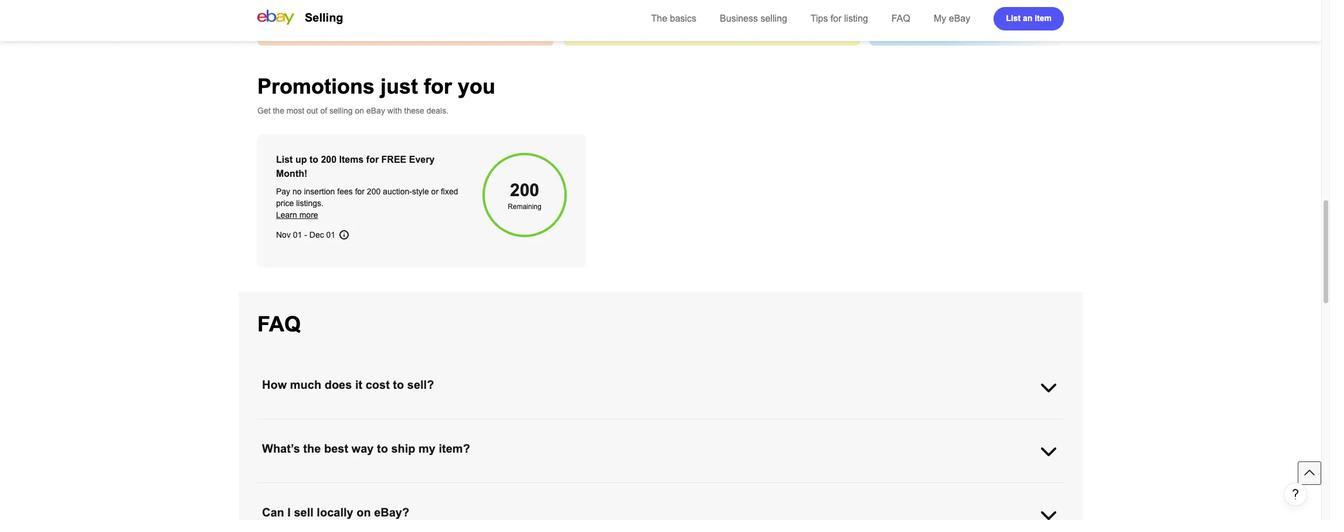Task type: describe. For each thing, give the bounding box(es) containing it.
i
[[288, 507, 291, 520]]

my
[[419, 443, 436, 456]]

sell
[[294, 507, 314, 520]]

labels.
[[635, 496, 659, 505]]

for inside pay no insertion fees for 200 auction-style or fixed price listings. learn more
[[355, 187, 365, 196]]

selling
[[305, 11, 343, 24]]

just
[[381, 74, 418, 99]]

pickup.
[[824, 484, 850, 494]]

can't
[[572, 484, 591, 494]]

tips for listing
[[811, 13, 868, 23]]

the for what's
[[303, 443, 321, 456]]

2 horizontal spatial a
[[1022, 484, 1026, 494]]

the
[[651, 13, 667, 23]]

carrier.
[[544, 484, 569, 494]]

the basics
[[651, 13, 697, 23]]

fixed
[[441, 187, 458, 196]]

listing
[[844, 13, 868, 23]]

2 we from the left
[[515, 496, 525, 505]]

much
[[290, 379, 321, 392]]

1 your from the left
[[631, 484, 647, 494]]

get the most out of selling on ebay with these deals.
[[257, 106, 449, 116]]

nov 01 - dec 01
[[276, 230, 336, 240]]

choose
[[440, 484, 467, 494]]

2 shipping from the left
[[889, 484, 920, 494]]

-
[[304, 230, 307, 240]]

for inside ebay provides recommendations, but you can choose a preferred shipping carrier. can't make it to your local dropoff? some offer free "ship from home" pickup. print your shipping labels with ebay to receive a discount from the carriers we work with. if you don't have a printer, we also offer qr codes for ebay labels.
[[602, 496, 612, 505]]

dec
[[309, 230, 324, 240]]

sell?
[[407, 379, 434, 392]]

faq link
[[892, 13, 911, 23]]

if
[[418, 496, 422, 505]]

0 vertical spatial you
[[458, 74, 495, 99]]

month!
[[276, 169, 307, 179]]

ebay down promotions just for you
[[366, 106, 385, 116]]

for right tips on the right top of the page
[[831, 13, 842, 23]]

most
[[287, 106, 304, 116]]

tips
[[811, 13, 828, 23]]

1 horizontal spatial selling
[[761, 13, 787, 23]]

ebay?
[[374, 507, 409, 520]]

200 inside pay no insertion fees for 200 auction-style or fixed price listings. learn more
[[367, 187, 381, 196]]

an
[[1023, 13, 1033, 23]]

printer,
[[487, 496, 512, 505]]

nov
[[276, 230, 291, 240]]

also
[[527, 496, 543, 505]]

list up to 200 items for free every month!
[[276, 155, 435, 179]]

0 vertical spatial on
[[355, 106, 364, 116]]

cost
[[366, 379, 390, 392]]

tips for listing link
[[811, 13, 868, 23]]

for inside list up to 200 items for free every month!
[[366, 155, 379, 165]]

0 horizontal spatial offer
[[545, 496, 561, 505]]

ebay up discount
[[271, 484, 290, 494]]

1 horizontal spatial a
[[480, 496, 485, 505]]

to left receive at the bottom right of page
[[984, 484, 991, 494]]

no
[[293, 187, 302, 196]]

2 01 from the left
[[326, 230, 336, 240]]

have
[[460, 496, 478, 505]]

ebay provides recommendations, but you can choose a preferred shipping carrier. can't make it to your local dropoff? some offer free "ship from home" pickup. print your shipping labels with ebay to receive a discount from the carriers we work with. if you don't have a printer, we also offer qr codes for ebay labels.
[[271, 484, 1026, 505]]

best
[[324, 443, 348, 456]]

it inside ebay provides recommendations, but you can choose a preferred shipping carrier. can't make it to your local dropoff? some offer free "ship from home" pickup. print your shipping labels with ebay to receive a discount from the carriers we work with. if you don't have a printer, we also offer qr codes for ebay labels.
[[616, 484, 620, 494]]

listings.
[[296, 199, 324, 208]]

0 horizontal spatial from
[[304, 496, 321, 505]]

auction-
[[383, 187, 412, 196]]

can
[[425, 484, 438, 494]]

what's the best way to ship my item?
[[262, 443, 470, 456]]

list an item
[[1006, 13, 1052, 23]]

deals.
[[427, 106, 449, 116]]

to right way
[[377, 443, 388, 456]]

0 horizontal spatial faq
[[257, 313, 301, 337]]

some
[[701, 484, 722, 494]]

way
[[352, 443, 374, 456]]

preferred
[[476, 484, 509, 494]]

qr
[[563, 496, 576, 505]]

my ebay
[[934, 13, 971, 23]]

don't
[[440, 496, 458, 505]]

200 inside list up to 200 items for free every month!
[[321, 155, 337, 165]]

0 vertical spatial it
[[355, 379, 362, 392]]

work
[[379, 496, 396, 505]]

1 01 from the left
[[293, 230, 302, 240]]

these
[[404, 106, 424, 116]]

home"
[[798, 484, 821, 494]]

ship
[[391, 443, 415, 456]]

out
[[307, 106, 318, 116]]

help, opens dialogs image
[[1290, 489, 1302, 501]]

how
[[262, 379, 287, 392]]

1 horizontal spatial you
[[425, 496, 438, 505]]

promotions just for you
[[257, 74, 495, 99]]

dropoff?
[[668, 484, 698, 494]]



Task type: locate. For each thing, give the bounding box(es) containing it.
list
[[1006, 13, 1021, 23], [276, 155, 293, 165]]

0 vertical spatial offer
[[724, 484, 741, 494]]

does
[[325, 379, 352, 392]]

get
[[257, 106, 271, 116]]

item
[[1035, 13, 1052, 23]]

receive
[[993, 484, 1020, 494]]

faq
[[892, 13, 911, 23], [257, 313, 301, 337]]

2 horizontal spatial 200
[[510, 181, 539, 200]]

ebay right my
[[949, 13, 971, 23]]

01
[[293, 230, 302, 240], [326, 230, 336, 240]]

pay
[[276, 187, 290, 196]]

list left an
[[1006, 13, 1021, 23]]

1 vertical spatial the
[[303, 443, 321, 456]]

shipping up the also
[[512, 484, 542, 494]]

2 horizontal spatial the
[[323, 496, 334, 505]]

for right the fees
[[355, 187, 365, 196]]

1 vertical spatial list
[[276, 155, 293, 165]]

with right 'labels'
[[946, 484, 961, 494]]

selling
[[761, 13, 787, 23], [330, 106, 353, 116]]

free
[[381, 155, 407, 165]]

0 horizontal spatial it
[[355, 379, 362, 392]]

200 remaining
[[508, 181, 542, 211]]

from
[[780, 484, 796, 494], [304, 496, 321, 505]]

0 horizontal spatial we
[[366, 496, 377, 505]]

1 vertical spatial faq
[[257, 313, 301, 337]]

for down make
[[602, 496, 612, 505]]

1 horizontal spatial the
[[303, 443, 321, 456]]

a up the have on the bottom left of page
[[469, 484, 474, 494]]

you
[[458, 74, 495, 99], [409, 484, 423, 494], [425, 496, 438, 505]]

fees
[[337, 187, 353, 196]]

the left best
[[303, 443, 321, 456]]

provides
[[292, 484, 324, 494]]

0 horizontal spatial a
[[469, 484, 474, 494]]

remaining
[[508, 203, 542, 211]]

business
[[720, 13, 758, 23]]

1 vertical spatial on
[[357, 507, 371, 520]]

from down provides
[[304, 496, 321, 505]]

list for list up to 200 items for free every month!
[[276, 155, 293, 165]]

local
[[649, 484, 666, 494]]

a right receive at the bottom right of page
[[1022, 484, 1026, 494]]

offer down "carrier."
[[545, 496, 561, 505]]

for right the items
[[366, 155, 379, 165]]

the right get at the left of the page
[[273, 106, 284, 116]]

0 horizontal spatial the
[[273, 106, 284, 116]]

my ebay link
[[934, 13, 971, 23]]

more
[[299, 211, 318, 220]]

up
[[295, 155, 307, 165]]

1 vertical spatial it
[[616, 484, 620, 494]]

1 vertical spatial selling
[[330, 106, 353, 116]]

to right the up
[[310, 155, 318, 165]]

your right print
[[871, 484, 887, 494]]

my
[[934, 13, 947, 23]]

0 horizontal spatial your
[[631, 484, 647, 494]]

carriers
[[337, 496, 364, 505]]

with inside ebay provides recommendations, but you can choose a preferred shipping carrier. can't make it to your local dropoff? some offer free "ship from home" pickup. print your shipping labels with ebay to receive a discount from the carriers we work with. if you don't have a printer, we also offer qr codes for ebay labels.
[[946, 484, 961, 494]]

it left "cost"
[[355, 379, 362, 392]]

with left these
[[387, 106, 402, 116]]

make
[[593, 484, 613, 494]]

to
[[310, 155, 318, 165], [393, 379, 404, 392], [377, 443, 388, 456], [622, 484, 629, 494], [984, 484, 991, 494]]

for
[[831, 13, 842, 23], [424, 74, 452, 99], [366, 155, 379, 165], [355, 187, 365, 196], [602, 496, 612, 505]]

1 horizontal spatial it
[[616, 484, 620, 494]]

0 horizontal spatial selling
[[330, 106, 353, 116]]

a right the have on the bottom left of page
[[480, 496, 485, 505]]

style
[[412, 187, 429, 196]]

1 vertical spatial with
[[946, 484, 961, 494]]

to inside list up to 200 items for free every month!
[[310, 155, 318, 165]]

200 up remaining
[[510, 181, 539, 200]]

on down promotions just for you
[[355, 106, 364, 116]]

of
[[320, 106, 327, 116]]

what's
[[262, 443, 300, 456]]

the up locally
[[323, 496, 334, 505]]

1 horizontal spatial list
[[1006, 13, 1021, 23]]

selling right business at the top of page
[[761, 13, 787, 23]]

list inside list up to 200 items for free every month!
[[276, 155, 293, 165]]

1 vertical spatial offer
[[545, 496, 561, 505]]

2 vertical spatial you
[[425, 496, 438, 505]]

discount
[[271, 496, 302, 505]]

business selling link
[[720, 13, 787, 23]]

0 vertical spatial list
[[1006, 13, 1021, 23]]

0 horizontal spatial list
[[276, 155, 293, 165]]

ebay left receive at the bottom right of page
[[963, 484, 982, 494]]

1 horizontal spatial 01
[[326, 230, 336, 240]]

your
[[631, 484, 647, 494], [871, 484, 887, 494]]

to right make
[[622, 484, 629, 494]]

we
[[366, 496, 377, 505], [515, 496, 525, 505]]

0 vertical spatial the
[[273, 106, 284, 116]]

recommendations,
[[326, 484, 393, 494]]

1 we from the left
[[366, 496, 377, 505]]

how much does it cost to sell?
[[262, 379, 434, 392]]

1 horizontal spatial faq
[[892, 13, 911, 23]]

business selling
[[720, 13, 787, 23]]

2 your from the left
[[871, 484, 887, 494]]

we left the also
[[515, 496, 525, 505]]

200 inside 200 remaining
[[510, 181, 539, 200]]

or
[[431, 187, 439, 196]]

1 vertical spatial from
[[304, 496, 321, 505]]

basics
[[670, 13, 697, 23]]

0 vertical spatial with
[[387, 106, 402, 116]]

2 horizontal spatial you
[[458, 74, 495, 99]]

list an item link
[[994, 7, 1064, 30]]

0 horizontal spatial shipping
[[512, 484, 542, 494]]

item?
[[439, 443, 470, 456]]

1 horizontal spatial your
[[871, 484, 887, 494]]

list for list an item
[[1006, 13, 1021, 23]]

the for get
[[273, 106, 284, 116]]

0 horizontal spatial 01
[[293, 230, 302, 240]]

1 shipping from the left
[[512, 484, 542, 494]]

every
[[409, 155, 435, 165]]

2 vertical spatial the
[[323, 496, 334, 505]]

your up labels.
[[631, 484, 647, 494]]

can
[[262, 507, 284, 520]]

the basics link
[[651, 13, 697, 23]]

1 horizontal spatial offer
[[724, 484, 741, 494]]

on down carriers at the bottom of page
[[357, 507, 371, 520]]

200 left auction-
[[367, 187, 381, 196]]

price
[[276, 199, 294, 208]]

locally
[[317, 507, 353, 520]]

on
[[355, 106, 364, 116], [357, 507, 371, 520]]

1 horizontal spatial shipping
[[889, 484, 920, 494]]

01 left '-'
[[293, 230, 302, 240]]

with.
[[399, 496, 416, 505]]

free
[[743, 484, 757, 494]]

we left 'work'
[[366, 496, 377, 505]]

for up the "deals."
[[424, 74, 452, 99]]

list up the month!
[[276, 155, 293, 165]]

200
[[321, 155, 337, 165], [510, 181, 539, 200], [367, 187, 381, 196]]

learn more link
[[276, 211, 318, 220]]

promotions
[[257, 74, 375, 99]]

the inside ebay provides recommendations, but you can choose a preferred shipping carrier. can't make it to your local dropoff? some offer free "ship from home" pickup. print your shipping labels with ebay to receive a discount from the carriers we work with. if you don't have a printer, we also offer qr codes for ebay labels.
[[323, 496, 334, 505]]

labels
[[922, 484, 944, 494]]

to right "cost"
[[393, 379, 404, 392]]

it
[[355, 379, 362, 392], [616, 484, 620, 494]]

1 horizontal spatial 200
[[367, 187, 381, 196]]

1 horizontal spatial we
[[515, 496, 525, 505]]

insertion
[[304, 187, 335, 196]]

0 vertical spatial from
[[780, 484, 796, 494]]

ebay left labels.
[[614, 496, 633, 505]]

ebay
[[949, 13, 971, 23], [366, 106, 385, 116], [271, 484, 290, 494], [963, 484, 982, 494], [614, 496, 633, 505]]

it right make
[[616, 484, 620, 494]]

can i sell locally on ebay?
[[262, 507, 409, 520]]

01 right dec
[[326, 230, 336, 240]]

print
[[852, 484, 869, 494]]

shipping left 'labels'
[[889, 484, 920, 494]]

0 horizontal spatial you
[[409, 484, 423, 494]]

items
[[339, 155, 364, 165]]

0 vertical spatial faq
[[892, 13, 911, 23]]

codes
[[578, 496, 600, 505]]

0 horizontal spatial with
[[387, 106, 402, 116]]

0 vertical spatial selling
[[761, 13, 787, 23]]

0 horizontal spatial 200
[[321, 155, 337, 165]]

learn
[[276, 211, 297, 220]]

200 left the items
[[321, 155, 337, 165]]

from right "ship
[[780, 484, 796, 494]]

offer left free at the bottom right
[[724, 484, 741, 494]]

pay no insertion fees for 200 auction-style or fixed price listings. learn more
[[276, 187, 458, 220]]

1 horizontal spatial with
[[946, 484, 961, 494]]

selling right the of
[[330, 106, 353, 116]]

with
[[387, 106, 402, 116], [946, 484, 961, 494]]

1 vertical spatial you
[[409, 484, 423, 494]]

1 horizontal spatial from
[[780, 484, 796, 494]]



Task type: vqa. For each thing, say whether or not it's contained in the screenshot.
the receive
yes



